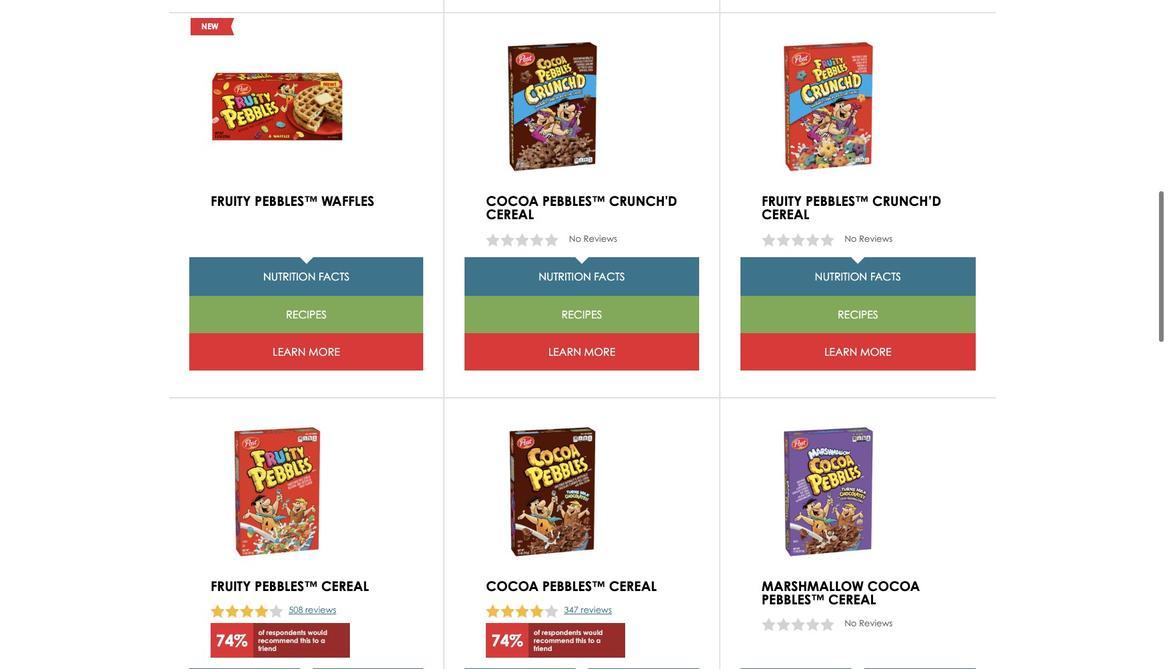 Task type: locate. For each thing, give the bounding box(es) containing it.
0 horizontal spatial this
[[300, 637, 311, 645]]

1 more from the left
[[309, 345, 340, 359]]

respondents down 508
[[266, 629, 306, 637]]

reviews right 347
[[581, 605, 612, 616]]

fruity pebbles waffles image
[[211, 40, 344, 174]]

no down marshmallow cocoa pebbles™ cereal at the bottom right of page
[[845, 618, 857, 629]]

this
[[300, 637, 311, 645], [576, 637, 587, 645]]

fruity inside fruity pebbles™ crunch'd cereal
[[762, 193, 802, 210]]

508 reviews
[[289, 605, 337, 616]]

2 horizontal spatial learn
[[825, 345, 858, 359]]

2 of respondents would recommend this to a friend from the left
[[534, 629, 603, 653]]

1 horizontal spatial nutrition facts
[[539, 270, 625, 283]]

2 this from the left
[[576, 637, 587, 645]]

1 rated 3.9 out of 5 stars image from the left
[[211, 603, 284, 618]]

of respondents would recommend this to a friend
[[258, 629, 328, 653], [534, 629, 603, 653]]

respondents down 347
[[542, 629, 582, 637]]

0 horizontal spatial would
[[308, 629, 328, 637]]

1 horizontal spatial 74%
[[492, 631, 523, 651]]

rated 0.0 out of 5 stars image for cocoa
[[486, 232, 560, 247]]

no down the cocoa pebbles™ crunch'd cereal
[[569, 233, 582, 244]]

to
[[313, 637, 319, 645], [589, 637, 595, 645]]

0 horizontal spatial learn more link
[[189, 333, 424, 371]]

nutrition facts button for cocoa pebbles™ crunch'd cereal
[[465, 257, 699, 296]]

recipes link
[[189, 296, 424, 333], [465, 296, 699, 333], [741, 296, 976, 333]]

0 horizontal spatial learn
[[273, 345, 306, 359]]

learn more
[[273, 345, 340, 359], [549, 345, 616, 359], [825, 345, 892, 359]]

fruity
[[211, 193, 251, 210], [762, 193, 802, 210], [211, 578, 251, 595]]

pebbles™ for fruity pebbles™ cereal
[[255, 578, 318, 595]]

cereal inside the cocoa pebbles™ crunch'd cereal
[[486, 206, 534, 223]]

1 horizontal spatial this
[[576, 637, 587, 645]]

nutrition facts for fruity pebbles™ crunch'd cereal
[[815, 270, 902, 283]]

this down 508 reviews link
[[300, 637, 311, 645]]

1 horizontal spatial nutrition facts button
[[465, 257, 699, 296]]

pebbles™ for fruity pebbles™ crunch'd cereal
[[806, 193, 869, 210]]

2 to from the left
[[589, 637, 595, 645]]

0 horizontal spatial of respondents would recommend this to a friend
[[258, 629, 328, 653]]

recommend down 508
[[258, 637, 299, 645]]

pebbles™
[[255, 193, 318, 210], [543, 193, 606, 210], [806, 193, 869, 210], [255, 578, 318, 595], [543, 578, 606, 595], [762, 591, 825, 608]]

no reviews button down the cocoa pebbles™ crunch'd cereal
[[486, 232, 623, 247]]

0 horizontal spatial recipes link
[[189, 296, 424, 333]]

2 horizontal spatial nutrition facts button
[[741, 257, 976, 296]]

rated 3.9 out of 5 stars image left 347
[[486, 603, 560, 618]]

of respondents would recommend this to a friend down 508
[[258, 629, 328, 653]]

no reviews down the cocoa pebbles™ crunch'd cereal
[[569, 233, 618, 244]]

0 horizontal spatial recommend
[[258, 637, 299, 645]]

3 recipes link from the left
[[741, 296, 976, 333]]

2 nutrition from the left
[[539, 270, 592, 283]]

cocoa pebbles™ crunch'd cereal
[[486, 193, 678, 223]]

recommend
[[258, 637, 299, 645], [534, 637, 574, 645]]

2 rated 3.9 out of 5 stars image from the left
[[486, 603, 560, 618]]

rated 0.0 out of 5 stars image down the cocoa pebbles™ crunch'd cereal
[[486, 232, 560, 247]]

to down the 347 reviews link
[[589, 637, 595, 645]]

more
[[309, 345, 340, 359], [585, 345, 616, 359], [861, 345, 892, 359]]

0 horizontal spatial more
[[309, 345, 340, 359]]

0 horizontal spatial rated 3.9 out of 5 stars image
[[211, 603, 284, 618]]

1 would from the left
[[308, 629, 328, 637]]

nutrition
[[263, 270, 316, 283], [539, 270, 592, 283], [815, 270, 868, 283]]

1 recommend from the left
[[258, 637, 299, 645]]

nutrition facts for cocoa pebbles™ crunch'd cereal
[[539, 270, 625, 283]]

2 recipes link from the left
[[465, 296, 699, 333]]

2 horizontal spatial learn more
[[825, 345, 892, 359]]

2 nutrition facts from the left
[[539, 270, 625, 283]]

1 horizontal spatial would
[[584, 629, 603, 637]]

2 friend from the left
[[534, 645, 552, 653]]

2 more from the left
[[585, 345, 616, 359]]

2 horizontal spatial facts
[[871, 270, 902, 283]]

74%
[[216, 631, 248, 651], [492, 631, 523, 651]]

a for cocoa pebbles™ cereal
[[597, 637, 601, 645]]

1 horizontal spatial nutrition
[[539, 270, 592, 283]]

2 facts from the left
[[594, 270, 625, 283]]

1 this from the left
[[300, 637, 311, 645]]

nutrition facts button
[[189, 257, 424, 296], [465, 257, 699, 296], [741, 257, 976, 296]]

0 horizontal spatial recipes
[[286, 308, 327, 321]]

74% for cocoa
[[492, 631, 523, 651]]

rated 3.9 out of 5 stars image left 508
[[211, 603, 284, 618]]

2 horizontal spatial more
[[861, 345, 892, 359]]

pebbles™ inside fruity pebbles™ crunch'd cereal
[[806, 193, 869, 210]]

rated 3.9 out of 5 stars image
[[211, 603, 284, 618], [486, 603, 560, 618]]

nutrition for fruity pebbles™ crunch'd cereal
[[815, 270, 868, 283]]

1 horizontal spatial respondents
[[542, 629, 582, 637]]

1 horizontal spatial to
[[589, 637, 595, 645]]

1 horizontal spatial rated 3.9 out of 5 stars image
[[486, 603, 560, 618]]

marshmallow
[[762, 578, 864, 595]]

no reviews for crunch'd
[[845, 233, 893, 244]]

508 reviews link
[[289, 604, 337, 617]]

1 horizontal spatial learn
[[549, 345, 582, 359]]

rated 0.0 out of 5 stars image down fruity pebbles™ crunch'd cereal
[[762, 232, 835, 247]]

reviews
[[584, 233, 618, 244], [860, 233, 893, 244], [306, 605, 337, 616], [581, 605, 612, 616], [860, 618, 893, 629]]

2 learn more link from the left
[[465, 333, 699, 371]]

cocoa inside the cocoa pebbles™ crunch'd cereal
[[486, 193, 539, 210]]

learn more for cocoa pebbles™ crunch'd cereal
[[549, 345, 616, 359]]

reviews down marshmallow cocoa pebbles™ cereal at the bottom right of page
[[860, 618, 893, 629]]

this down the 347 reviews link
[[576, 637, 587, 645]]

reviews for crunch'd
[[584, 233, 618, 244]]

recipes link for cocoa pebbles™ crunch'd cereal
[[465, 296, 699, 333]]

no reviews button for fruity
[[762, 232, 898, 247]]

cereal
[[486, 206, 534, 223], [762, 206, 810, 223], [321, 578, 369, 595], [609, 578, 657, 595], [829, 591, 877, 608]]

2 nutrition facts button from the left
[[465, 257, 699, 296]]

no reviews for crunch'd
[[569, 233, 618, 244]]

1 horizontal spatial recommend
[[534, 637, 574, 645]]

1 friend from the left
[[258, 645, 277, 653]]

no reviews down marshmallow cocoa pebbles™ cereal at the bottom right of page
[[845, 618, 893, 629]]

0 horizontal spatial nutrition
[[263, 270, 316, 283]]

1 horizontal spatial learn more link
[[465, 333, 699, 371]]

2 learn more from the left
[[549, 345, 616, 359]]

no reviews
[[569, 233, 618, 244], [845, 233, 893, 244], [845, 618, 893, 629]]

facts
[[319, 270, 350, 283], [594, 270, 625, 283], [871, 270, 902, 283]]

0 horizontal spatial a
[[321, 637, 325, 645]]

no for crunch'd
[[845, 233, 857, 244]]

3 learn more from the left
[[825, 345, 892, 359]]

2 respondents from the left
[[542, 629, 582, 637]]

3 facts from the left
[[871, 270, 902, 283]]

facts for fruity pebbles™ crunch'd cereal
[[871, 270, 902, 283]]

crunch'd
[[609, 193, 678, 210]]

1 horizontal spatial more
[[585, 345, 616, 359]]

0 horizontal spatial facts
[[319, 270, 350, 283]]

1 to from the left
[[313, 637, 319, 645]]

2 horizontal spatial learn more link
[[741, 333, 976, 371]]

347
[[564, 605, 579, 616]]

1 of respondents would recommend this to a friend from the left
[[258, 629, 328, 653]]

3 nutrition facts button from the left
[[741, 257, 976, 296]]

facts for cocoa pebbles™ crunch'd cereal
[[594, 270, 625, 283]]

no
[[569, 233, 582, 244], [845, 233, 857, 244], [845, 618, 857, 629]]

2 recipes from the left
[[562, 308, 603, 321]]

1 respondents from the left
[[266, 629, 306, 637]]

2 horizontal spatial nutrition facts
[[815, 270, 902, 283]]

1 horizontal spatial of
[[534, 629, 540, 637]]

friend
[[258, 645, 277, 653], [534, 645, 552, 653]]

would
[[308, 629, 328, 637], [584, 629, 603, 637]]

fruity pebbles™ crunch'd cereal
[[762, 193, 942, 223]]

no reviews button down marshmallow cocoa pebbles™ cereal at the bottom right of page
[[762, 617, 898, 632]]

no down fruity pebbles™ crunch'd cereal
[[845, 233, 857, 244]]

nutrition facts
[[263, 270, 350, 283], [539, 270, 625, 283], [815, 270, 902, 283]]

0 horizontal spatial to
[[313, 637, 319, 645]]

3 nutrition from the left
[[815, 270, 868, 283]]

recipes
[[286, 308, 327, 321], [562, 308, 603, 321], [838, 308, 879, 321]]

1 horizontal spatial friend
[[534, 645, 552, 653]]

cocoa
[[486, 193, 539, 210], [486, 578, 539, 595], [868, 578, 921, 595]]

no for crunch'd
[[569, 233, 582, 244]]

of
[[258, 629, 265, 637], [534, 629, 540, 637]]

1 74% from the left
[[216, 631, 248, 651]]

no reviews button for marshmallow
[[762, 617, 898, 632]]

1 horizontal spatial recipes link
[[465, 296, 699, 333]]

reviews down fruity pebbles™ crunch'd cereal
[[860, 233, 893, 244]]

1 of from the left
[[258, 629, 265, 637]]

1 learn from the left
[[273, 345, 306, 359]]

0 horizontal spatial of
[[258, 629, 265, 637]]

74% for fruity
[[216, 631, 248, 651]]

a down the 347 reviews link
[[597, 637, 601, 645]]

a down 508 reviews link
[[321, 637, 325, 645]]

fruity pebbles™ cereal
[[211, 578, 369, 595]]

learn more link
[[189, 333, 424, 371], [465, 333, 699, 371], [741, 333, 976, 371]]

fruity for fruity pebbles™ waffles
[[211, 193, 251, 210]]

3 more from the left
[[861, 345, 892, 359]]

1 horizontal spatial learn more
[[549, 345, 616, 359]]

more for cocoa pebbles™ crunch'd cereal
[[585, 345, 616, 359]]

cocoa pebbles™ cereal
[[486, 578, 657, 595]]

347 reviews
[[564, 605, 612, 616]]

1 horizontal spatial facts
[[594, 270, 625, 283]]

1 horizontal spatial a
[[597, 637, 601, 645]]

would for fruity pebbles™ cereal
[[308, 629, 328, 637]]

rated 3.9 out of 5 stars image for fruity
[[211, 603, 284, 618]]

2 horizontal spatial nutrition
[[815, 270, 868, 283]]

2 learn from the left
[[549, 345, 582, 359]]

2 horizontal spatial recipes link
[[741, 296, 976, 333]]

to down 508 reviews link
[[313, 637, 319, 645]]

pebbles™ inside the cocoa pebbles™ crunch'd cereal
[[543, 193, 606, 210]]

2 of from the left
[[534, 629, 540, 637]]

347 reviews link
[[564, 604, 612, 617]]

1 nutrition facts button from the left
[[189, 257, 424, 296]]

rated 0.0 out of 5 stars image down marshmallow
[[762, 617, 835, 632]]

0 horizontal spatial 74%
[[216, 631, 248, 651]]

pebbles™ inside marshmallow cocoa pebbles™ cereal
[[762, 591, 825, 608]]

of respondents would recommend this to a friend down 347
[[534, 629, 603, 653]]

cocoa inside marshmallow cocoa pebbles™ cereal
[[868, 578, 921, 595]]

no reviews down fruity pebbles™ crunch'd cereal
[[845, 233, 893, 244]]

rated 0.0 out of 5 stars image
[[486, 232, 560, 247], [762, 232, 835, 247], [762, 617, 835, 632]]

1 horizontal spatial of respondents would recommend this to a friend
[[534, 629, 603, 653]]

2 a from the left
[[597, 637, 601, 645]]

nutrition facts button for fruity pebbles™ crunch'd cereal
[[741, 257, 976, 296]]

2 would from the left
[[584, 629, 603, 637]]

0 horizontal spatial learn more
[[273, 345, 340, 359]]

friend for cocoa
[[534, 645, 552, 653]]

learn
[[273, 345, 306, 359], [549, 345, 582, 359], [825, 345, 858, 359]]

would down the 347 reviews link
[[584, 629, 603, 637]]

no reviews button down fruity pebbles™ crunch'd cereal
[[762, 232, 898, 247]]

2 74% from the left
[[492, 631, 523, 651]]

3 learn from the left
[[825, 345, 858, 359]]

2 horizontal spatial recipes
[[838, 308, 879, 321]]

0 horizontal spatial friend
[[258, 645, 277, 653]]

cereal inside fruity pebbles™ crunch'd cereal
[[762, 206, 810, 223]]

reviews down the cocoa pebbles™ crunch'd cereal
[[584, 233, 618, 244]]

1 horizontal spatial recipes
[[562, 308, 603, 321]]

nutrition for cocoa pebbles™ crunch'd cereal
[[539, 270, 592, 283]]

of down the fruity pebbles™ cereal
[[258, 629, 265, 637]]

1 a from the left
[[321, 637, 325, 645]]

0 horizontal spatial nutrition facts
[[263, 270, 350, 283]]

marshmallow cocoa-pebbles cereal box image
[[762, 425, 895, 559]]

no reviews button
[[486, 232, 623, 247], [762, 232, 898, 247], [762, 617, 898, 632]]

3 recipes from the left
[[838, 308, 879, 321]]

would down 508 reviews link
[[308, 629, 328, 637]]

cocoa for cocoa pebbles™ crunch'd cereal
[[486, 193, 539, 210]]

respondents for cocoa
[[542, 629, 582, 637]]

0 horizontal spatial nutrition facts button
[[189, 257, 424, 296]]

rated 3.9 out of 5 stars image for cocoa
[[486, 603, 560, 618]]

3 learn more link from the left
[[741, 333, 976, 371]]

recommend down 347
[[534, 637, 574, 645]]

a
[[321, 637, 325, 645], [597, 637, 601, 645]]

2 recommend from the left
[[534, 637, 574, 645]]

of down cocoa pebbles™ cereal
[[534, 629, 540, 637]]

cereal inside marshmallow cocoa pebbles™ cereal
[[829, 591, 877, 608]]

3 nutrition facts from the left
[[815, 270, 902, 283]]

no reviews for pebbles™
[[845, 618, 893, 629]]

of respondents would recommend this to a friend for fruity
[[258, 629, 328, 653]]

0 horizontal spatial respondents
[[266, 629, 306, 637]]

respondents
[[266, 629, 306, 637], [542, 629, 582, 637]]



Task type: vqa. For each thing, say whether or not it's contained in the screenshot.
brisk
no



Task type: describe. For each thing, give the bounding box(es) containing it.
cocoa pebbles cereal box image
[[486, 425, 620, 559]]

of for cocoa
[[534, 629, 540, 637]]

1 learn more from the left
[[273, 345, 340, 359]]

of respondents would recommend this to a friend for cocoa
[[534, 629, 603, 653]]

crunch'd
[[873, 193, 942, 210]]

cereal for cocoa
[[486, 206, 534, 223]]

recommend for fruity
[[258, 637, 299, 645]]

1 nutrition facts from the left
[[263, 270, 350, 283]]

cereal for fruity
[[762, 206, 810, 223]]

this for fruity
[[300, 637, 311, 645]]

1 recipes from the left
[[286, 308, 327, 321]]

learn for cocoa pebbles™ crunch'd cereal
[[549, 345, 582, 359]]

fruity pebbles™ waffles
[[211, 193, 375, 210]]

fruity for fruity pebbles™ cereal
[[211, 578, 251, 595]]

marshmallow cocoa pebbles™ cereal
[[762, 578, 921, 608]]

this for cocoa
[[576, 637, 587, 645]]

cocoa for cocoa pebbles™ cereal
[[486, 578, 539, 595]]

waffles
[[321, 193, 375, 210]]

of for fruity
[[258, 629, 265, 637]]

cocoa pebbles crunch'd cereal image
[[486, 40, 620, 174]]

rated 0.0 out of 5 stars image for marshmallow
[[762, 617, 835, 632]]

cereal for marshmallow
[[829, 591, 877, 608]]

fruity pebbles crunch'd cereal image
[[762, 40, 895, 174]]

would for cocoa pebbles™ cereal
[[584, 629, 603, 637]]

1 learn more link from the left
[[189, 333, 424, 371]]

to for fruity
[[313, 637, 319, 645]]

friend for fruity
[[258, 645, 277, 653]]

1 nutrition from the left
[[263, 270, 316, 283]]

recipes link for fruity pebbles™ crunch'd cereal
[[741, 296, 976, 333]]

no for pebbles™
[[845, 618, 857, 629]]

recommend for cocoa
[[534, 637, 574, 645]]

no reviews button for cocoa
[[486, 232, 623, 247]]

pebbles™ for fruity pebbles™ waffles
[[255, 193, 318, 210]]

pebbles™ for cocoa pebbles™ crunch'd cereal
[[543, 193, 606, 210]]

to for cocoa
[[589, 637, 595, 645]]

learn more link for cocoa pebbles™ crunch'd cereal
[[465, 333, 699, 371]]

reviews right 508
[[306, 605, 337, 616]]

more for fruity pebbles™ crunch'd cereal
[[861, 345, 892, 359]]

new
[[201, 22, 219, 32]]

reviews for pebbles™
[[860, 618, 893, 629]]

recipes for cocoa pebbles™ crunch'd cereal
[[562, 308, 603, 321]]

fruity pebbles cereal box image
[[211, 425, 344, 559]]

reviews for crunch'd
[[860, 233, 893, 244]]

1 facts from the left
[[319, 270, 350, 283]]

learn for fruity pebbles™ crunch'd cereal
[[825, 345, 858, 359]]

fruity for fruity pebbles™ crunch'd cereal
[[762, 193, 802, 210]]

508
[[289, 605, 303, 616]]

rated 0.0 out of 5 stars image for fruity
[[762, 232, 835, 247]]

respondents for fruity
[[266, 629, 306, 637]]

pebbles™ for cocoa pebbles™ cereal
[[543, 578, 606, 595]]

learn more link for fruity pebbles™ crunch'd cereal
[[741, 333, 976, 371]]

recipes for fruity pebbles™ crunch'd cereal
[[838, 308, 879, 321]]

a for fruity pebbles™ cereal
[[321, 637, 325, 645]]

1 recipes link from the left
[[189, 296, 424, 333]]

learn more for fruity pebbles™ crunch'd cereal
[[825, 345, 892, 359]]



